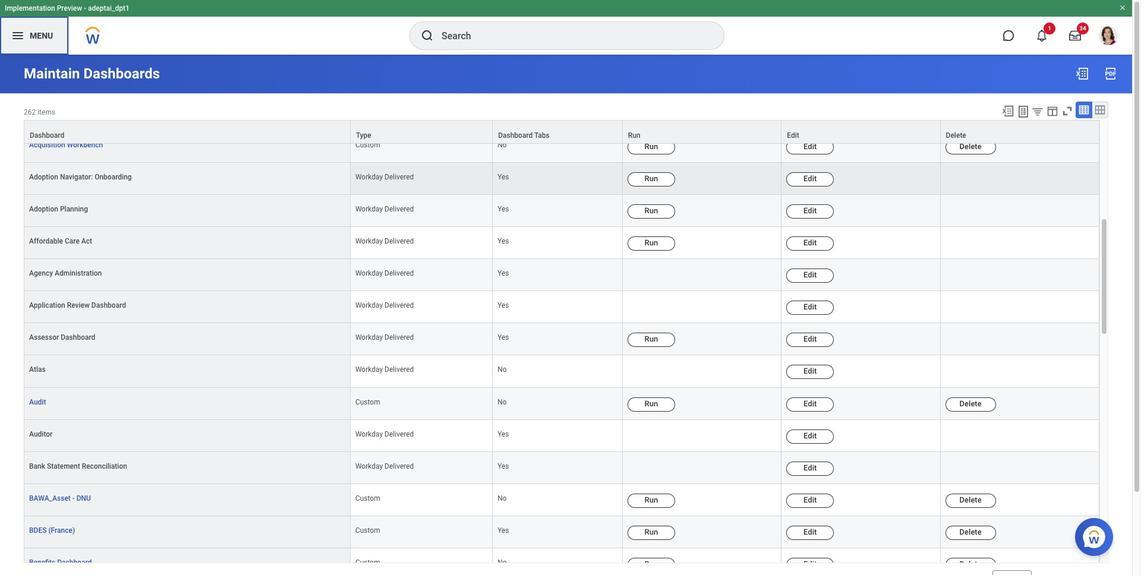 Task type: describe. For each thing, give the bounding box(es) containing it.
tabs
[[535, 131, 550, 140]]

workday for statement
[[356, 462, 383, 471]]

close environment banner image
[[1120, 4, 1127, 11]]

maintain
[[24, 65, 80, 82]]

run for 7th row from the bottom of the maintain dashboards 'main content''s run button
[[645, 206, 658, 215]]

yes for administration
[[498, 270, 509, 278]]

1 edit button from the top
[[787, 140, 834, 155]]

bank statement reconciliation
[[29, 462, 127, 471]]

click to view/edit grid preferences image
[[1047, 105, 1060, 118]]

yes for statement
[[498, 462, 509, 471]]

acquisition
[[29, 141, 65, 149]]

menu
[[30, 31, 53, 40]]

2 edit button from the top
[[787, 172, 834, 187]]

3 edit row from the top
[[24, 356, 1100, 388]]

7 yes from the top
[[498, 430, 509, 439]]

5 row from the top
[[24, 195, 1100, 227]]

benefits
[[29, 559, 55, 567]]

run button for 7th row from the bottom of the maintain dashboards 'main content'
[[628, 205, 675, 219]]

bdes (france) link
[[29, 527, 75, 535]]

navigator:
[[60, 173, 93, 181]]

4 run button from the top
[[628, 237, 675, 251]]

menu banner
[[0, 0, 1133, 55]]

run for fourth run button from the top
[[645, 239, 658, 247]]

expand table image
[[1095, 104, 1107, 116]]

14 edit button from the top
[[787, 558, 834, 573]]

workday delivered for statement
[[356, 462, 414, 471]]

run for third row run button
[[645, 142, 658, 151]]

4 edit button from the top
[[787, 237, 834, 251]]

yes for care
[[498, 237, 509, 246]]

9 row from the top
[[24, 484, 1100, 517]]

type
[[356, 131, 371, 140]]

5 delete button from the top
[[946, 558, 996, 573]]

bdes
[[29, 527, 47, 535]]

7 delivered from the top
[[385, 366, 414, 374]]

8 row from the top
[[24, 388, 1100, 420]]

export to excel image for items
[[1002, 105, 1015, 118]]

34 button
[[1063, 23, 1089, 49]]

1 row from the top
[[24, 99, 1100, 131]]

delivered for statement
[[385, 462, 414, 471]]

dashboard tabs
[[498, 131, 550, 140]]

bawa_asset
[[29, 495, 71, 503]]

notifications large image
[[1036, 30, 1048, 42]]

workday delivered for review
[[356, 302, 414, 310]]

delete for audit delete button
[[960, 399, 982, 408]]

7 workday from the top
[[356, 366, 383, 374]]

dashboard down review
[[61, 334, 95, 342]]

implementation
[[5, 4, 55, 12]]

1 button
[[1029, 23, 1056, 49]]

dashboard tabs button
[[493, 121, 622, 143]]

delete for delete button for acquisition workbench
[[960, 142, 982, 151]]

affordable care act
[[29, 237, 92, 246]]

table image
[[1079, 104, 1091, 116]]

preview
[[57, 4, 82, 12]]

agency administration
[[29, 270, 102, 278]]

type button
[[351, 121, 492, 143]]

workday for administration
[[356, 270, 383, 278]]

adoption for adoption navigator: onboarding
[[29, 173, 58, 181]]

pagination element
[[1039, 564, 1109, 576]]

10 edit button from the top
[[787, 430, 834, 444]]

9 yes from the top
[[498, 527, 509, 535]]

menu button
[[0, 17, 69, 55]]

delivered for administration
[[385, 270, 414, 278]]

workday for navigator:
[[356, 173, 383, 181]]

items
[[38, 108, 55, 117]]

bawa_asset - dnu
[[29, 495, 91, 503]]

bank
[[29, 462, 45, 471]]

11 edit button from the top
[[787, 462, 834, 476]]

custom for workbench
[[356, 141, 380, 149]]

benefits dashboard link
[[29, 559, 92, 567]]

acquisition workbench link
[[29, 141, 103, 149]]

9 edit button from the top
[[787, 398, 834, 412]]

workday for planning
[[356, 205, 383, 214]]

select to filter grid data image
[[1032, 105, 1045, 118]]

no for dashboard
[[498, 559, 507, 567]]

maintain dashboards
[[24, 65, 160, 82]]

adeptai_dpt1
[[88, 4, 130, 12]]

workday for review
[[356, 302, 383, 310]]

8 edit button from the top
[[787, 365, 834, 380]]

6 edit button from the top
[[787, 301, 834, 315]]

dnu
[[77, 495, 91, 503]]

12 edit button from the top
[[787, 494, 834, 508]]

application review dashboard
[[29, 302, 126, 310]]

delivered for dashboard
[[385, 334, 414, 342]]

assessor
[[29, 334, 59, 342]]

delete button
[[941, 121, 1099, 143]]

run button for 2nd row from the bottom of the maintain dashboards 'main content'
[[628, 526, 675, 540]]

7 edit button from the top
[[787, 333, 834, 348]]

care
[[65, 237, 80, 246]]

4 edit row from the top
[[24, 420, 1100, 452]]

7 workday delivered from the top
[[356, 366, 414, 374]]

7 run button from the top
[[628, 494, 675, 508]]

run for run button corresponding to 2nd row from the bottom of the maintain dashboards 'main content'
[[645, 528, 658, 537]]

no for -
[[498, 495, 507, 503]]

3 delete button from the top
[[946, 494, 996, 508]]

bawa_asset - dnu link
[[29, 495, 91, 503]]

workbench
[[67, 141, 103, 149]]

13 edit button from the top
[[787, 526, 834, 540]]

audit link
[[29, 398, 46, 406]]

custom for -
[[356, 495, 380, 503]]

audit
[[29, 398, 46, 406]]

assessor dashboard
[[29, 334, 95, 342]]

6 row from the top
[[24, 227, 1100, 259]]

run button
[[623, 121, 781, 143]]

workday delivered for care
[[356, 237, 414, 246]]

3 row from the top
[[24, 131, 1100, 163]]

row containing dashboard
[[24, 120, 1100, 144]]

delete for third delete button from the top of the maintain dashboards 'main content'
[[960, 496, 982, 505]]

- inside row
[[72, 495, 75, 503]]

dashboard button
[[24, 121, 350, 143]]

delete button for acquisition workbench
[[946, 140, 996, 155]]

10 row from the top
[[24, 517, 1100, 549]]



Task type: locate. For each thing, give the bounding box(es) containing it.
run for 1st run button from the bottom of the maintain dashboards 'main content'
[[645, 560, 658, 569]]

(france)
[[48, 527, 75, 535]]

4 no from the top
[[498, 495, 507, 503]]

5 edit row from the top
[[24, 452, 1100, 484]]

Search Workday  search field
[[442, 23, 700, 49]]

1 custom from the top
[[356, 141, 380, 149]]

- inside menu banner
[[84, 4, 86, 12]]

run for run popup button
[[628, 131, 641, 140]]

1 edit row from the top
[[24, 259, 1100, 292]]

search image
[[420, 29, 435, 43]]

4 workday from the top
[[356, 270, 383, 278]]

34
[[1080, 25, 1087, 32]]

maintain dashboards main content
[[0, 55, 1133, 576]]

0 vertical spatial export to excel image
[[1076, 67, 1090, 81]]

7 row from the top
[[24, 324, 1100, 356]]

custom for (france)
[[356, 527, 380, 535]]

run button for seventh row from the top
[[628, 333, 675, 348]]

yes for review
[[498, 302, 509, 310]]

dashboard inside edit row
[[91, 302, 126, 310]]

6 yes from the top
[[498, 334, 509, 342]]

run button for third row
[[628, 140, 675, 155]]

custom for dashboard
[[356, 559, 380, 567]]

yes for planning
[[498, 205, 509, 214]]

6 workday delivered from the top
[[356, 334, 414, 342]]

administration
[[55, 270, 102, 278]]

8 delivered from the top
[[385, 430, 414, 439]]

8 yes from the top
[[498, 462, 509, 471]]

8 workday delivered from the top
[[356, 430, 414, 439]]

adoption for adoption planning
[[29, 205, 58, 214]]

1 delivered from the top
[[385, 173, 414, 181]]

- left the dnu
[[72, 495, 75, 503]]

5 workday from the top
[[356, 302, 383, 310]]

2 yes from the top
[[498, 205, 509, 214]]

2 edit row from the top
[[24, 292, 1100, 324]]

9 workday from the top
[[356, 462, 383, 471]]

delivered for planning
[[385, 205, 414, 214]]

inbox large image
[[1070, 30, 1082, 42]]

cell
[[351, 99, 493, 131], [493, 99, 623, 131], [941, 163, 1100, 195], [941, 195, 1100, 227], [941, 227, 1100, 259], [623, 259, 782, 292], [941, 259, 1100, 292], [623, 292, 782, 324], [941, 292, 1100, 324], [941, 324, 1100, 356], [623, 356, 782, 388], [941, 356, 1100, 388], [623, 420, 782, 452], [941, 420, 1100, 452], [623, 452, 782, 484], [941, 452, 1100, 484]]

adoption down acquisition
[[29, 173, 58, 181]]

run for run button associated with 4th row from the top
[[645, 174, 658, 183]]

acquisition workbench
[[29, 141, 103, 149]]

3 no from the top
[[498, 398, 507, 406]]

3 run button from the top
[[628, 205, 675, 219]]

6 delivered from the top
[[385, 334, 414, 342]]

export to worksheets image
[[1017, 105, 1031, 119]]

workday for care
[[356, 237, 383, 246]]

delete
[[946, 131, 967, 140], [960, 142, 982, 151], [960, 399, 982, 408], [960, 496, 982, 505], [960, 528, 982, 537], [960, 560, 982, 569]]

4 row from the top
[[24, 163, 1100, 195]]

2 delivered from the top
[[385, 205, 414, 214]]

no
[[498, 141, 507, 149], [498, 366, 507, 374], [498, 398, 507, 406], [498, 495, 507, 503], [498, 559, 507, 567]]

0 vertical spatial adoption
[[29, 173, 58, 181]]

custom
[[356, 141, 380, 149], [356, 398, 380, 406], [356, 495, 380, 503], [356, 527, 380, 535], [356, 559, 380, 567]]

1 no from the top
[[498, 141, 507, 149]]

reconciliation
[[82, 462, 127, 471]]

delete for delete button associated with bdes (france)
[[960, 528, 982, 537]]

export to excel image
[[1076, 67, 1090, 81], [1002, 105, 1015, 118]]

workday delivered for planning
[[356, 205, 414, 214]]

4 delivered from the top
[[385, 270, 414, 278]]

9 workday delivered from the top
[[356, 462, 414, 471]]

atlas
[[29, 366, 46, 374]]

1 vertical spatial adoption
[[29, 205, 58, 214]]

2 workday from the top
[[356, 205, 383, 214]]

5 delivered from the top
[[385, 302, 414, 310]]

262
[[24, 108, 36, 117]]

3 edit button from the top
[[787, 205, 834, 219]]

run
[[628, 131, 641, 140], [645, 142, 658, 151], [645, 174, 658, 183], [645, 206, 658, 215], [645, 239, 658, 247], [645, 335, 658, 344], [645, 399, 658, 408], [645, 496, 658, 505], [645, 528, 658, 537], [645, 560, 658, 569]]

11 row from the top
[[24, 549, 1100, 576]]

1 workday from the top
[[356, 173, 383, 181]]

0 horizontal spatial export to excel image
[[1002, 105, 1015, 118]]

adoption navigator: onboarding
[[29, 173, 132, 181]]

3 delivered from the top
[[385, 237, 414, 246]]

run button
[[628, 140, 675, 155], [628, 172, 675, 187], [628, 205, 675, 219], [628, 237, 675, 251], [628, 333, 675, 348], [628, 398, 675, 412], [628, 494, 675, 508], [628, 526, 675, 540], [628, 558, 675, 573]]

run for run button for 4th row from the bottom of the maintain dashboards 'main content'
[[645, 399, 658, 408]]

dashboard right review
[[91, 302, 126, 310]]

view printable version (pdf) image
[[1104, 67, 1118, 81]]

row header inside maintain dashboards 'main content'
[[24, 99, 351, 131]]

act
[[81, 237, 92, 246]]

yes for navigator:
[[498, 173, 509, 181]]

6 run button from the top
[[628, 398, 675, 412]]

4 custom from the top
[[356, 527, 380, 535]]

run for run button for seventh row from the top
[[645, 335, 658, 344]]

delete button for bdes (france)
[[946, 526, 996, 540]]

1 workday delivered from the top
[[356, 173, 414, 181]]

run for 3rd run button from the bottom
[[645, 496, 658, 505]]

dashboard
[[30, 131, 64, 140], [498, 131, 533, 140], [91, 302, 126, 310], [61, 334, 95, 342], [57, 559, 92, 567]]

4 delete button from the top
[[946, 526, 996, 540]]

1 adoption from the top
[[29, 173, 58, 181]]

toolbar inside maintain dashboards 'main content'
[[997, 102, 1109, 120]]

1 delete button from the top
[[946, 140, 996, 155]]

yes
[[498, 173, 509, 181], [498, 205, 509, 214], [498, 237, 509, 246], [498, 270, 509, 278], [498, 302, 509, 310], [498, 334, 509, 342], [498, 430, 509, 439], [498, 462, 509, 471], [498, 527, 509, 535]]

edit row
[[24, 259, 1100, 292], [24, 292, 1100, 324], [24, 356, 1100, 388], [24, 420, 1100, 452], [24, 452, 1100, 484]]

implementation preview -   adeptai_dpt1
[[5, 4, 130, 12]]

dashboard up acquisition
[[30, 131, 64, 140]]

export to excel image left the export to worksheets icon
[[1002, 105, 1015, 118]]

2 adoption from the top
[[29, 205, 58, 214]]

yes for dashboard
[[498, 334, 509, 342]]

export to excel image for dashboards
[[1076, 67, 1090, 81]]

run button for 4th row from the top
[[628, 172, 675, 187]]

1 vertical spatial -
[[72, 495, 75, 503]]

workday delivered
[[356, 173, 414, 181], [356, 205, 414, 214], [356, 237, 414, 246], [356, 270, 414, 278], [356, 302, 414, 310], [356, 334, 414, 342], [356, 366, 414, 374], [356, 430, 414, 439], [356, 462, 414, 471]]

dashboard left tabs
[[498, 131, 533, 140]]

2 delete button from the top
[[946, 398, 996, 412]]

adoption left planning
[[29, 205, 58, 214]]

justify image
[[11, 29, 25, 43]]

262 items
[[24, 108, 55, 117]]

edit inside edit popup button
[[787, 131, 800, 140]]

2 run button from the top
[[628, 172, 675, 187]]

review
[[67, 302, 90, 310]]

1 run button from the top
[[628, 140, 675, 155]]

dashboards
[[84, 65, 160, 82]]

4 yes from the top
[[498, 270, 509, 278]]

profile logan mcneil image
[[1099, 26, 1118, 48]]

4 workday delivered from the top
[[356, 270, 414, 278]]

3 workday delivered from the top
[[356, 237, 414, 246]]

fullscreen image
[[1061, 105, 1074, 118]]

5 no from the top
[[498, 559, 507, 567]]

benefits dashboard
[[29, 559, 92, 567]]

workday delivered for navigator:
[[356, 173, 414, 181]]

6 workday from the top
[[356, 334, 383, 342]]

3 yes from the top
[[498, 237, 509, 246]]

1
[[1048, 25, 1052, 32]]

delivered
[[385, 173, 414, 181], [385, 205, 414, 214], [385, 237, 414, 246], [385, 270, 414, 278], [385, 302, 414, 310], [385, 334, 414, 342], [385, 366, 414, 374], [385, 430, 414, 439], [385, 462, 414, 471]]

2 workday delivered from the top
[[356, 205, 414, 214]]

- right "preview"
[[84, 4, 86, 12]]

3 custom from the top
[[356, 495, 380, 503]]

delete for 1st delete button from the bottom
[[960, 560, 982, 569]]

5 yes from the top
[[498, 302, 509, 310]]

0 vertical spatial -
[[84, 4, 86, 12]]

5 run button from the top
[[628, 333, 675, 348]]

3 workday from the top
[[356, 237, 383, 246]]

2 no from the top
[[498, 366, 507, 374]]

row header
[[24, 99, 351, 131]]

application
[[29, 302, 65, 310]]

no inside edit row
[[498, 366, 507, 374]]

adoption planning
[[29, 205, 88, 214]]

1 vertical spatial export to excel image
[[1002, 105, 1015, 118]]

workday delivered for administration
[[356, 270, 414, 278]]

0 horizontal spatial -
[[72, 495, 75, 503]]

-
[[84, 4, 86, 12], [72, 495, 75, 503]]

edit button
[[782, 121, 940, 143]]

delete for delete popup button
[[946, 131, 967, 140]]

5 workday delivered from the top
[[356, 302, 414, 310]]

delete inside popup button
[[946, 131, 967, 140]]

row
[[24, 99, 1100, 131], [24, 120, 1100, 144], [24, 131, 1100, 163], [24, 163, 1100, 195], [24, 195, 1100, 227], [24, 227, 1100, 259], [24, 324, 1100, 356], [24, 388, 1100, 420], [24, 484, 1100, 517], [24, 517, 1100, 549], [24, 549, 1100, 576]]

bdes (france)
[[29, 527, 75, 535]]

9 run button from the top
[[628, 558, 675, 573]]

export to excel image left view printable version (pdf) icon
[[1076, 67, 1090, 81]]

workday
[[356, 173, 383, 181], [356, 205, 383, 214], [356, 237, 383, 246], [356, 270, 383, 278], [356, 302, 383, 310], [356, 334, 383, 342], [356, 366, 383, 374], [356, 430, 383, 439], [356, 462, 383, 471]]

workday for dashboard
[[356, 334, 383, 342]]

adoption
[[29, 173, 58, 181], [29, 205, 58, 214]]

8 run button from the top
[[628, 526, 675, 540]]

delivered for navigator:
[[385, 173, 414, 181]]

agency
[[29, 270, 53, 278]]

run button for 4th row from the bottom of the maintain dashboards 'main content'
[[628, 398, 675, 412]]

planning
[[60, 205, 88, 214]]

run inside popup button
[[628, 131, 641, 140]]

statement
[[47, 462, 80, 471]]

edit
[[787, 131, 800, 140], [804, 142, 817, 151], [804, 174, 817, 183], [804, 206, 817, 215], [804, 239, 817, 247], [804, 271, 817, 280], [804, 303, 817, 312], [804, 335, 817, 344], [804, 367, 817, 376], [804, 399, 817, 408], [804, 431, 817, 440], [804, 464, 817, 473], [804, 496, 817, 505], [804, 528, 817, 537], [804, 560, 817, 569]]

no for workbench
[[498, 141, 507, 149]]

onboarding
[[95, 173, 132, 181]]

edit button
[[787, 140, 834, 155], [787, 172, 834, 187], [787, 205, 834, 219], [787, 237, 834, 251], [787, 269, 834, 283], [787, 301, 834, 315], [787, 333, 834, 348], [787, 365, 834, 380], [787, 398, 834, 412], [787, 430, 834, 444], [787, 462, 834, 476], [787, 494, 834, 508], [787, 526, 834, 540], [787, 558, 834, 573]]

affordable
[[29, 237, 63, 246]]

1 horizontal spatial -
[[84, 4, 86, 12]]

5 custom from the top
[[356, 559, 380, 567]]

8 workday from the top
[[356, 430, 383, 439]]

toolbar
[[997, 102, 1109, 120]]

1 horizontal spatial export to excel image
[[1076, 67, 1090, 81]]

5 edit button from the top
[[787, 269, 834, 283]]

2 row from the top
[[24, 120, 1100, 144]]

delivered for care
[[385, 237, 414, 246]]

1 yes from the top
[[498, 173, 509, 181]]

delete button for audit
[[946, 398, 996, 412]]

dashboard right benefits
[[57, 559, 92, 567]]

9 delivered from the top
[[385, 462, 414, 471]]

auditor
[[29, 430, 53, 439]]

workday delivered for dashboard
[[356, 334, 414, 342]]

2 custom from the top
[[356, 398, 380, 406]]

delete button
[[946, 140, 996, 155], [946, 398, 996, 412], [946, 494, 996, 508], [946, 526, 996, 540], [946, 558, 996, 573]]

delivered for review
[[385, 302, 414, 310]]



Task type: vqa. For each thing, say whether or not it's contained in the screenshot.
main content
no



